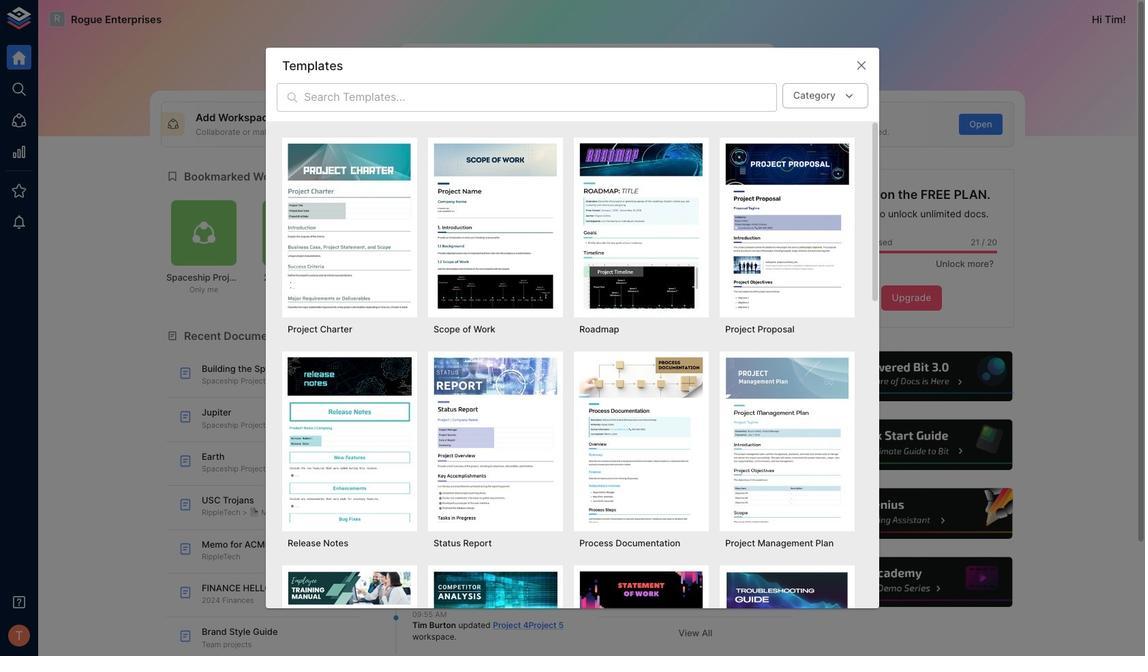 Task type: vqa. For each thing, say whether or not it's contained in the screenshot.
1st help image from the top of the page
yes



Task type: locate. For each thing, give the bounding box(es) containing it.
release notes image
[[288, 357, 412, 523]]

process documentation image
[[579, 357, 703, 523]]

3 help image from the top
[[809, 487, 1014, 541]]

dialog
[[266, 48, 879, 656]]

project charter image
[[288, 143, 412, 309]]

troubleshooting guide image
[[725, 571, 849, 656]]

status report image
[[433, 357, 558, 523]]

project management plan image
[[725, 357, 849, 523]]

1 help image from the top
[[809, 349, 1014, 404]]

Search Templates... text field
[[304, 83, 777, 112]]

2 help image from the top
[[809, 418, 1014, 472]]

project proposal image
[[725, 143, 849, 309]]

statement of work image
[[579, 571, 703, 656]]

competitor research report image
[[433, 571, 558, 656]]

help image
[[809, 349, 1014, 404], [809, 418, 1014, 472], [809, 487, 1014, 541], [809, 555, 1014, 610]]

employee training manual image
[[288, 571, 412, 656]]



Task type: describe. For each thing, give the bounding box(es) containing it.
roadmap image
[[579, 143, 703, 309]]

scope of work image
[[433, 143, 558, 309]]

4 help image from the top
[[809, 555, 1014, 610]]



